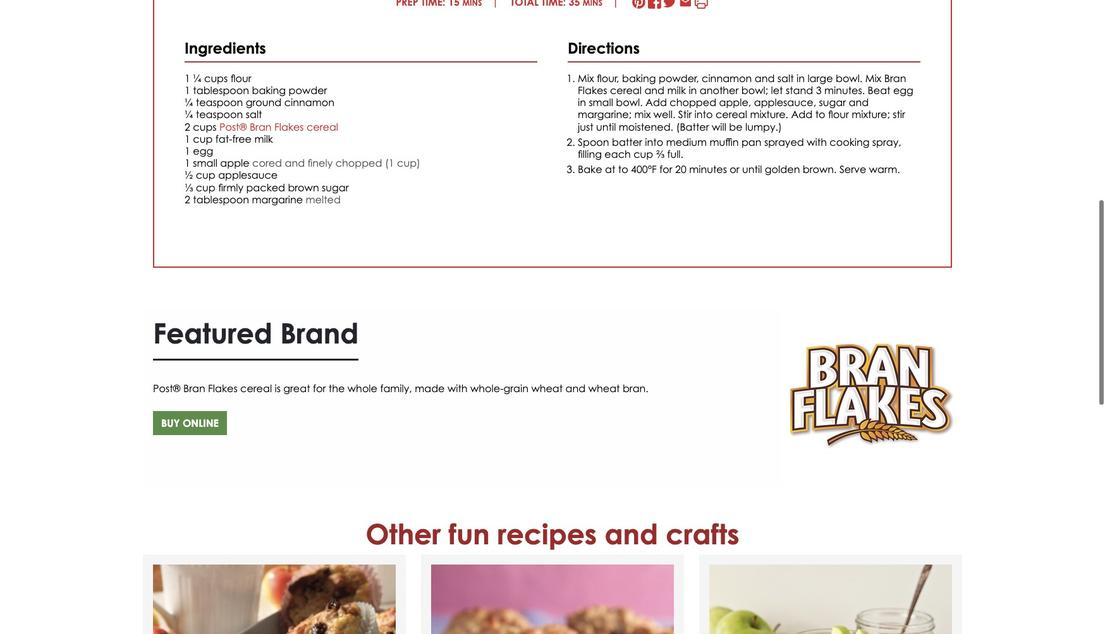 Task type: vqa. For each thing, say whether or not it's contained in the screenshot.
margarine;
yes



Task type: describe. For each thing, give the bounding box(es) containing it.
muffin
[[710, 136, 739, 149]]

cup)
[[397, 157, 421, 170]]

mix
[[635, 108, 651, 121]]

4 1 from the top
[[185, 145, 190, 157]]

cooking
[[830, 136, 870, 149]]

2 2 from the top
[[185, 193, 190, 206]]

2 tablespoon from the top
[[193, 193, 249, 206]]

other
[[366, 518, 441, 551]]

egg inside the mix flour, baking powder, cinnamon and salt in large bowl. mix bran flakes cereal and milk in another bowl; let stand 3 minutes. beat egg in small bowl. add chopped apple, applesauce, sugar and margarine; mix well. stir into cereal mixture. add to flour mixture; stir just until moistened. (batter will be lumpy.) spoon batter into medium muffin pan sprayed with cooking spray, filling each cup ⅔ full. bake at to 400°f for 20 minutes or until golden brown. serve warm.
[[894, 84, 914, 97]]

another
[[700, 84, 739, 97]]

the
[[329, 383, 345, 395]]

stand
[[786, 84, 813, 97]]

1 ¼ cups flour 1 tablespoon baking powder ¼ teaspoon ground cinnamon ¼ teaspoon salt 2 cups post® bran flakes cereal 1 cup fat-free milk 1 egg 1 small apple cored and finely chopped (1 cup) ½ cup applesauce ⅓ cup firmly packed brown sugar 2 tablespoon margarine melted
[[185, 72, 421, 206]]

mixture.
[[750, 108, 789, 121]]

post® bran flakes cereal link
[[219, 121, 338, 133]]

fun
[[449, 518, 490, 551]]

buy online
[[161, 418, 219, 430]]

each
[[605, 148, 631, 161]]

recipes
[[498, 518, 597, 551]]

finely
[[308, 157, 333, 170]]

minutes.
[[825, 84, 865, 97]]

grain
[[504, 383, 529, 395]]

ground
[[246, 96, 282, 109]]

flakes inside 1 ¼ cups flour 1 tablespoon baking powder ¼ teaspoon ground cinnamon ¼ teaspoon salt 2 cups post® bran flakes cereal 1 cup fat-free milk 1 egg 1 small apple cored and finely chopped (1 cup) ½ cup applesauce ⅓ cup firmly packed brown sugar 2 tablespoon margarine melted
[[274, 121, 304, 133]]

moistened.
[[619, 121, 674, 133]]

sugar inside 1 ¼ cups flour 1 tablespoon baking powder ¼ teaspoon ground cinnamon ¼ teaspoon salt 2 cups post® bran flakes cereal 1 cup fat-free milk 1 egg 1 small apple cored and finely chopped (1 cup) ½ cup applesauce ⅓ cup firmly packed brown sugar 2 tablespoon margarine melted
[[322, 181, 349, 194]]

milk inside the mix flour, baking powder, cinnamon and salt in large bowl. mix bran flakes cereal and milk in another bowl; let stand 3 minutes. beat egg in small bowl. add chopped apple, applesauce, sugar and margarine; mix well. stir into cereal mixture. add to flour mixture; stir just until moistened. (batter will be lumpy.) spoon batter into medium muffin pan sprayed with cooking spray, filling each cup ⅔ full. bake at to 400°f for 20 minutes or until golden brown. serve warm.
[[668, 84, 686, 97]]

1 wheat from the left
[[531, 383, 563, 395]]

baking inside the mix flour, baking powder, cinnamon and salt in large bowl. mix bran flakes cereal and milk in another bowl; let stand 3 minutes. beat egg in small bowl. add chopped apple, applesauce, sugar and margarine; mix well. stir into cereal mixture. add to flour mixture; stir just until moistened. (batter will be lumpy.) spoon batter into medium muffin pan sprayed with cooking spray, filling each cup ⅔ full. bake at to 400°f for 20 minutes or until golden brown. serve warm.
[[622, 72, 656, 85]]

0 horizontal spatial post®
[[153, 383, 181, 395]]

buy
[[161, 418, 180, 430]]

chopped inside 1 ¼ cups flour 1 tablespoon baking powder ¼ teaspoon ground cinnamon ¼ teaspoon salt 2 cups post® bran flakes cereal 1 cup fat-free milk 1 egg 1 small apple cored and finely chopped (1 cup) ½ cup applesauce ⅓ cup firmly packed brown sugar 2 tablespoon margarine melted
[[336, 157, 382, 170]]

stir
[[893, 108, 906, 121]]

brown
[[288, 181, 319, 194]]

1 mix from the left
[[578, 72, 594, 85]]

flour,
[[597, 72, 620, 85]]

will
[[712, 121, 727, 133]]

fat-
[[216, 133, 232, 145]]

1 vertical spatial with
[[448, 383, 468, 395]]

margarine
[[252, 193, 303, 206]]

small inside 1 ¼ cups flour 1 tablespoon baking powder ¼ teaspoon ground cinnamon ¼ teaspoon salt 2 cups post® bran flakes cereal 1 cup fat-free milk 1 egg 1 small apple cored and finely chopped (1 cup) ½ cup applesauce ⅓ cup firmly packed brown sugar 2 tablespoon margarine melted
[[193, 157, 217, 170]]

2 horizontal spatial in
[[797, 72, 805, 85]]

brown.
[[803, 163, 837, 176]]

cup left fat-
[[193, 133, 213, 145]]

just
[[578, 121, 594, 133]]

serve
[[840, 163, 867, 176]]

⅓
[[185, 181, 193, 194]]

3
[[816, 84, 822, 97]]

400°f
[[631, 163, 657, 176]]

bake
[[578, 163, 602, 176]]

mixture;
[[852, 108, 890, 121]]

bran flakes cereal brand logo image
[[782, 309, 963, 489]]

directions
[[568, 38, 640, 57]]

0 horizontal spatial until
[[596, 121, 616, 133]]

brand
[[280, 317, 359, 350]]

0 horizontal spatial add
[[646, 96, 667, 109]]

salt inside the mix flour, baking powder, cinnamon and salt in large bowl. mix bran flakes cereal and milk in another bowl; let stand 3 minutes. beat egg in small bowl. add chopped apple, applesauce, sugar and margarine; mix well. stir into cereal mixture. add to flour mixture; stir just until moistened. (batter will be lumpy.) spoon batter into medium muffin pan sprayed with cooking spray, filling each cup ⅔ full. bake at to 400°f for 20 minutes or until golden brown. serve warm.
[[778, 72, 794, 85]]

lumpy.)
[[746, 121, 782, 133]]

bowl;
[[742, 84, 768, 97]]

chopped inside the mix flour, baking powder, cinnamon and salt in large bowl. mix bran flakes cereal and milk in another bowl; let stand 3 minutes. beat egg in small bowl. add chopped apple, applesauce, sugar and margarine; mix well. stir into cereal mixture. add to flour mixture; stir just until moistened. (batter will be lumpy.) spoon batter into medium muffin pan sprayed with cooking spray, filling each cup ⅔ full. bake at to 400°f for 20 minutes or until golden brown. serve warm.
[[670, 96, 717, 109]]

golden
[[765, 163, 800, 176]]

2 vertical spatial bran
[[183, 383, 205, 395]]

featured brand
[[153, 317, 359, 350]]

cinnamon inside the mix flour, baking powder, cinnamon and salt in large bowl. mix bran flakes cereal and milk in another bowl; let stand 3 minutes. beat egg in small bowl. add chopped apple, applesauce, sugar and margarine; mix well. stir into cereal mixture. add to flour mixture; stir just until moistened. (batter will be lumpy.) spoon batter into medium muffin pan sprayed with cooking spray, filling each cup ⅔ full. bake at to 400°f for 20 minutes or until golden brown. serve warm.
[[702, 72, 752, 85]]

applesauce
[[218, 169, 278, 182]]

1 vertical spatial into
[[645, 136, 664, 149]]

family,
[[380, 383, 412, 395]]

(batter
[[676, 121, 709, 133]]

0 vertical spatial cups
[[204, 72, 228, 85]]

for inside the mix flour, baking powder, cinnamon and salt in large bowl. mix bran flakes cereal and milk in another bowl; let stand 3 minutes. beat egg in small bowl. add chopped apple, applesauce, sugar and margarine; mix well. stir into cereal mixture. add to flour mixture; stir just until moistened. (batter will be lumpy.) spoon batter into medium muffin pan sprayed with cooking spray, filling each cup ⅔ full. bake at to 400°f for 20 minutes or until golden brown. serve warm.
[[660, 163, 673, 176]]

cup right "½"
[[196, 169, 215, 182]]

and inside 1 ¼ cups flour 1 tablespoon baking powder ¼ teaspoon ground cinnamon ¼ teaspoon salt 2 cups post® bran flakes cereal 1 cup fat-free milk 1 egg 1 small apple cored and finely chopped (1 cup) ½ cup applesauce ⅓ cup firmly packed brown sugar 2 tablespoon margarine melted
[[285, 157, 305, 170]]

apple walnut raisin bran muffins recipe image
[[431, 566, 674, 635]]

post® inside 1 ¼ cups flour 1 tablespoon baking powder ¼ teaspoon ground cinnamon ¼ teaspoon salt 2 cups post® bran flakes cereal 1 cup fat-free milk 1 egg 1 small apple cored and finely chopped (1 cup) ½ cup applesauce ⅓ cup firmly packed brown sugar 2 tablespoon margarine melted
[[219, 121, 247, 133]]

cinnamon inside 1 ¼ cups flour 1 tablespoon baking powder ¼ teaspoon ground cinnamon ¼ teaspoon salt 2 cups post® bran flakes cereal 1 cup fat-free milk 1 egg 1 small apple cored and finely chopped (1 cup) ½ cup applesauce ⅓ cup firmly packed brown sugar 2 tablespoon margarine melted
[[284, 96, 334, 109]]

0 horizontal spatial bowl.
[[616, 96, 643, 109]]

(1
[[385, 157, 394, 170]]

cored
[[252, 157, 282, 170]]

applesauce,
[[754, 96, 817, 109]]

at
[[605, 163, 616, 176]]

bran inside 1 ¼ cups flour 1 tablespoon baking powder ¼ teaspoon ground cinnamon ¼ teaspoon salt 2 cups post® bran flakes cereal 1 cup fat-free milk 1 egg 1 small apple cored and finely chopped (1 cup) ½ cup applesauce ⅓ cup firmly packed brown sugar 2 tablespoon margarine melted
[[250, 121, 272, 133]]



Task type: locate. For each thing, give the bounding box(es) containing it.
1 vertical spatial small
[[193, 157, 217, 170]]

baking inside 1 ¼ cups flour 1 tablespoon baking powder ¼ teaspoon ground cinnamon ¼ teaspoon salt 2 cups post® bran flakes cereal 1 cup fat-free milk 1 egg 1 small apple cored and finely chopped (1 cup) ½ cup applesauce ⅓ cup firmly packed brown sugar 2 tablespoon margarine melted
[[252, 84, 286, 97]]

0 horizontal spatial small
[[193, 157, 217, 170]]

0 horizontal spatial chopped
[[336, 157, 382, 170]]

flour down the minutes.
[[828, 108, 849, 121]]

½
[[185, 169, 193, 182]]

0 vertical spatial salt
[[778, 72, 794, 85]]

post® up buy
[[153, 383, 181, 395]]

1 horizontal spatial with
[[807, 136, 827, 149]]

cereal left is
[[240, 383, 272, 395]]

0 horizontal spatial into
[[645, 136, 664, 149]]

1 horizontal spatial post®
[[219, 121, 247, 133]]

flakes down the 'ground'
[[274, 121, 304, 133]]

0 horizontal spatial with
[[448, 383, 468, 395]]

wheat
[[531, 383, 563, 395], [589, 383, 620, 395]]

1 vertical spatial cups
[[193, 121, 217, 133]]

flour inside the mix flour, baking powder, cinnamon and salt in large bowl. mix bran flakes cereal and milk in another bowl; let stand 3 minutes. beat egg in small bowl. add chopped apple, applesauce, sugar and margarine; mix well. stir into cereal mixture. add to flour mixture; stir just until moistened. (batter will be lumpy.) spoon batter into medium muffin pan sprayed with cooking spray, filling each cup ⅔ full. bake at to 400°f for 20 minutes or until golden brown. serve warm.
[[828, 108, 849, 121]]

cereal up finely
[[307, 121, 338, 133]]

0 vertical spatial for
[[660, 163, 673, 176]]

baking right flour,
[[622, 72, 656, 85]]

0 vertical spatial sugar
[[819, 96, 846, 109]]

0 vertical spatial chopped
[[670, 96, 717, 109]]

into right "stir"
[[695, 108, 713, 121]]

cups left free
[[193, 121, 217, 133]]

1 vertical spatial tablespoon
[[193, 193, 249, 206]]

0 vertical spatial flakes
[[578, 84, 607, 97]]

1 horizontal spatial add
[[791, 108, 813, 121]]

1 horizontal spatial to
[[816, 108, 826, 121]]

sugar down large
[[819, 96, 846, 109]]

cup right the ⅓
[[196, 181, 215, 194]]

cups
[[204, 72, 228, 85], [193, 121, 217, 133]]

bran up buy online
[[183, 383, 205, 395]]

bran inside the mix flour, baking powder, cinnamon and salt in large bowl. mix bran flakes cereal and milk in another bowl; let stand 3 minutes. beat egg in small bowl. add chopped apple, applesauce, sugar and margarine; mix well. stir into cereal mixture. add to flour mixture; stir just until moistened. (batter will be lumpy.) spoon batter into medium muffin pan sprayed with cooking spray, filling each cup ⅔ full. bake at to 400°f for 20 minutes or until golden brown. serve warm.
[[885, 72, 907, 85]]

pan
[[742, 136, 762, 149]]

0 vertical spatial bowl.
[[836, 72, 863, 85]]

bran.
[[623, 383, 649, 395]]

sugar down finely
[[322, 181, 349, 194]]

powder,
[[659, 72, 699, 85]]

cup inside the mix flour, baking powder, cinnamon and salt in large bowl. mix bran flakes cereal and milk in another bowl; let stand 3 minutes. beat egg in small bowl. add chopped apple, applesauce, sugar and margarine; mix well. stir into cereal mixture. add to flour mixture; stir just until moistened. (batter will be lumpy.) spoon batter into medium muffin pan sprayed with cooking spray, filling each cup ⅔ full. bake at to 400°f for 20 minutes or until golden brown. serve warm.
[[634, 148, 653, 161]]

mix right the minutes.
[[866, 72, 882, 85]]

1 horizontal spatial sugar
[[819, 96, 846, 109]]

egg
[[894, 84, 914, 97], [193, 145, 213, 157]]

milk inside 1 ¼ cups flour 1 tablespoon baking powder ¼ teaspoon ground cinnamon ¼ teaspoon salt 2 cups post® bran flakes cereal 1 cup fat-free milk 1 egg 1 small apple cored and finely chopped (1 cup) ½ cup applesauce ⅓ cup firmly packed brown sugar 2 tablespoon margarine melted
[[255, 133, 273, 145]]

with inside the mix flour, baking powder, cinnamon and salt in large bowl. mix bran flakes cereal and milk in another bowl; let stand 3 minutes. beat egg in small bowl. add chopped apple, applesauce, sugar and margarine; mix well. stir into cereal mixture. add to flour mixture; stir just until moistened. (batter will be lumpy.) spoon batter into medium muffin pan sprayed with cooking spray, filling each cup ⅔ full. bake at to 400°f for 20 minutes or until golden brown. serve warm.
[[807, 136, 827, 149]]

0 vertical spatial cinnamon
[[702, 72, 752, 85]]

made
[[415, 383, 445, 395]]

to down 3
[[816, 108, 826, 121]]

2 horizontal spatial bran
[[885, 72, 907, 85]]

1 horizontal spatial bowl.
[[836, 72, 863, 85]]

milk right free
[[255, 133, 273, 145]]

1 horizontal spatial small
[[589, 96, 613, 109]]

1 1 from the top
[[185, 72, 190, 85]]

until right or
[[743, 163, 762, 176]]

0 vertical spatial bran
[[885, 72, 907, 85]]

0 horizontal spatial in
[[578, 96, 586, 109]]

0 horizontal spatial to
[[618, 163, 628, 176]]

sugar inside the mix flour, baking powder, cinnamon and salt in large bowl. mix bran flakes cereal and milk in another bowl; let stand 3 minutes. beat egg in small bowl. add chopped apple, applesauce, sugar and margarine; mix well. stir into cereal mixture. add to flour mixture; stir just until moistened. (batter will be lumpy.) spoon batter into medium muffin pan sprayed with cooking spray, filling each cup ⅔ full. bake at to 400°f for 20 minutes or until golden brown. serve warm.
[[819, 96, 846, 109]]

1 horizontal spatial flakes
[[274, 121, 304, 133]]

cinnamon up 'post® bran flakes cereal' link
[[284, 96, 334, 109]]

0 horizontal spatial salt
[[246, 108, 262, 121]]

buy online button
[[153, 412, 227, 436]]

online
[[183, 418, 219, 430]]

teaspoon
[[196, 96, 243, 109], [196, 108, 243, 121]]

0 vertical spatial small
[[589, 96, 613, 109]]

1 vertical spatial for
[[313, 383, 326, 395]]

for left the 20
[[660, 163, 673, 176]]

great
[[284, 383, 310, 395]]

1 vertical spatial chopped
[[336, 157, 382, 170]]

1 vertical spatial milk
[[255, 133, 273, 145]]

for
[[660, 163, 673, 176], [313, 383, 326, 395]]

cereal up mix
[[610, 84, 642, 97]]

0 horizontal spatial cinnamon
[[284, 96, 334, 109]]

1 vertical spatial until
[[743, 163, 762, 176]]

with right made
[[448, 383, 468, 395]]

cereal down another on the top of page
[[716, 108, 748, 121]]

1 vertical spatial salt
[[246, 108, 262, 121]]

¼
[[193, 72, 201, 85], [185, 96, 193, 109], [185, 108, 193, 121]]

small inside the mix flour, baking powder, cinnamon and salt in large bowl. mix bran flakes cereal and milk in another bowl; let stand 3 minutes. beat egg in small bowl. add chopped apple, applesauce, sugar and margarine; mix well. stir into cereal mixture. add to flour mixture; stir just until moistened. (batter will be lumpy.) spoon batter into medium muffin pan sprayed with cooking spray, filling each cup ⅔ full. bake at to 400°f for 20 minutes or until golden brown. serve warm.
[[589, 96, 613, 109]]

20
[[675, 163, 687, 176]]

2 teaspoon from the top
[[196, 108, 243, 121]]

and
[[755, 72, 775, 85], [645, 84, 665, 97], [849, 96, 869, 109], [285, 157, 305, 170], [566, 383, 586, 395], [605, 518, 658, 551]]

flakes inside the mix flour, baking powder, cinnamon and salt in large bowl. mix bran flakes cereal and milk in another bowl; let stand 3 minutes. beat egg in small bowl. add chopped apple, applesauce, sugar and margarine; mix well. stir into cereal mixture. add to flour mixture; stir just until moistened. (batter will be lumpy.) spoon batter into medium muffin pan sprayed with cooking spray, filling each cup ⅔ full. bake at to 400°f for 20 minutes or until golden brown. serve warm.
[[578, 84, 607, 97]]

0 horizontal spatial flakes
[[208, 383, 238, 395]]

sugar
[[819, 96, 846, 109], [322, 181, 349, 194]]

milk up "stir"
[[668, 84, 686, 97]]

with up brown.
[[807, 136, 827, 149]]

full.
[[667, 148, 684, 161]]

into down moistened.
[[645, 136, 664, 149]]

milk
[[668, 84, 686, 97], [255, 133, 273, 145]]

to
[[816, 108, 826, 121], [618, 163, 628, 176]]

1 horizontal spatial wheat
[[589, 383, 620, 395]]

mix
[[578, 72, 594, 85], [866, 72, 882, 85]]

2 wheat from the left
[[589, 383, 620, 395]]

1 horizontal spatial chopped
[[670, 96, 717, 109]]

add up moistened.
[[646, 96, 667, 109]]

bowl. right large
[[836, 72, 863, 85]]

1 teaspoon from the top
[[196, 96, 243, 109]]

1 vertical spatial 2
[[185, 193, 190, 206]]

baking up 'post® bran flakes cereal' link
[[252, 84, 286, 97]]

1 vertical spatial egg
[[193, 145, 213, 157]]

bowl. up moistened.
[[616, 96, 643, 109]]

spray,
[[873, 136, 902, 149]]

1 horizontal spatial milk
[[668, 84, 686, 97]]

0 horizontal spatial egg
[[193, 145, 213, 157]]

flour inside 1 ¼ cups flour 1 tablespoon baking powder ¼ teaspoon ground cinnamon ¼ teaspoon salt 2 cups post® bran flakes cereal 1 cup fat-free milk 1 egg 1 small apple cored and finely chopped (1 cup) ½ cup applesauce ⅓ cup firmly packed brown sugar 2 tablespoon margarine melted
[[231, 72, 251, 85]]

egg left fat-
[[193, 145, 213, 157]]

stir
[[678, 108, 692, 121]]

other fun recipes and crafts
[[366, 518, 740, 551]]

small
[[589, 96, 613, 109], [193, 157, 217, 170]]

until
[[596, 121, 616, 133], [743, 163, 762, 176]]

add down stand
[[791, 108, 813, 121]]

0 vertical spatial until
[[596, 121, 616, 133]]

1 horizontal spatial mix
[[866, 72, 882, 85]]

1 vertical spatial bran
[[250, 121, 272, 133]]

melted
[[306, 193, 341, 206]]

free
[[232, 133, 252, 145]]

3 1 from the top
[[185, 133, 190, 145]]

1 horizontal spatial for
[[660, 163, 673, 176]]

0 horizontal spatial baking
[[252, 84, 286, 97]]

to right at
[[618, 163, 628, 176]]

or
[[730, 163, 740, 176]]

packed
[[246, 181, 285, 194]]

1 horizontal spatial egg
[[894, 84, 914, 97]]

0 horizontal spatial sugar
[[322, 181, 349, 194]]

cinnamon
[[702, 72, 752, 85], [284, 96, 334, 109]]

margarine;
[[578, 108, 632, 121]]

spoon
[[578, 136, 609, 149]]

chopped left (1
[[336, 157, 382, 170]]

post® up apple
[[219, 121, 247, 133]]

batter
[[612, 136, 643, 149]]

⅔
[[656, 148, 665, 161]]

whole-
[[471, 383, 504, 395]]

2 left fat-
[[185, 121, 190, 133]]

0 vertical spatial into
[[695, 108, 713, 121]]

0 horizontal spatial for
[[313, 383, 326, 395]]

apple raisin bran muffins recipe image
[[153, 566, 396, 635]]

2 1 from the top
[[185, 84, 190, 97]]

0 vertical spatial tablespoon
[[193, 84, 249, 97]]

bran down the 'ground'
[[250, 121, 272, 133]]

cereal inside 1 ¼ cups flour 1 tablespoon baking powder ¼ teaspoon ground cinnamon ¼ teaspoon salt 2 cups post® bran flakes cereal 1 cup fat-free milk 1 egg 1 small apple cored and finely chopped (1 cup) ½ cup applesauce ⅓ cup firmly packed brown sugar 2 tablespoon margarine melted
[[307, 121, 338, 133]]

1 vertical spatial to
[[618, 163, 628, 176]]

beat
[[868, 84, 891, 97]]

salt up free
[[246, 108, 262, 121]]

medium
[[666, 136, 707, 149]]

flour up the 'ground'
[[231, 72, 251, 85]]

apple,
[[719, 96, 752, 109]]

0 horizontal spatial wheat
[[531, 383, 563, 395]]

0 vertical spatial post®
[[219, 121, 247, 133]]

tablespoon right the ⅓
[[193, 193, 249, 206]]

0 vertical spatial with
[[807, 136, 827, 149]]

1 horizontal spatial baking
[[622, 72, 656, 85]]

salt up the 'applesauce,'
[[778, 72, 794, 85]]

1 vertical spatial flour
[[828, 108, 849, 121]]

0 vertical spatial milk
[[668, 84, 686, 97]]

bowl.
[[836, 72, 863, 85], [616, 96, 643, 109]]

2 mix from the left
[[866, 72, 882, 85]]

1 2 from the top
[[185, 121, 190, 133]]

wheat left bran.
[[589, 383, 620, 395]]

1 horizontal spatial bran
[[250, 121, 272, 133]]

warm.
[[869, 163, 900, 176]]

chopped
[[670, 96, 717, 109], [336, 157, 382, 170]]

chopped up the (batter
[[670, 96, 717, 109]]

0 horizontal spatial milk
[[255, 133, 273, 145]]

1 horizontal spatial until
[[743, 163, 762, 176]]

1 horizontal spatial salt
[[778, 72, 794, 85]]

1 horizontal spatial cinnamon
[[702, 72, 752, 85]]

apple
[[220, 157, 250, 170]]

in
[[797, 72, 805, 85], [689, 84, 697, 97], [578, 96, 586, 109]]

until up spoon
[[596, 121, 616, 133]]

large
[[808, 72, 833, 85]]

ingredients
[[185, 38, 270, 57]]

5 1 from the top
[[185, 157, 190, 170]]

1 tablespoon from the top
[[193, 84, 249, 97]]

wheat right the grain
[[531, 383, 563, 395]]

flour
[[231, 72, 251, 85], [828, 108, 849, 121]]

salt inside 1 ¼ cups flour 1 tablespoon baking powder ¼ teaspoon ground cinnamon ¼ teaspoon salt 2 cups post® bran flakes cereal 1 cup fat-free milk 1 egg 1 small apple cored and finely chopped (1 cup) ½ cup applesauce ⅓ cup firmly packed brown sugar 2 tablespoon margarine melted
[[246, 108, 262, 121]]

is
[[275, 383, 281, 395]]

tablespoon down ingredients
[[193, 84, 249, 97]]

crafts
[[666, 518, 740, 551]]

1 vertical spatial sugar
[[322, 181, 349, 194]]

firmly
[[218, 181, 243, 194]]

0 vertical spatial 2
[[185, 121, 190, 133]]

0 horizontal spatial bran
[[183, 383, 205, 395]]

small right "½"
[[193, 157, 217, 170]]

1 vertical spatial bowl.
[[616, 96, 643, 109]]

baking
[[622, 72, 656, 85], [252, 84, 286, 97]]

1
[[185, 72, 190, 85], [185, 84, 190, 97], [185, 133, 190, 145], [185, 145, 190, 157], [185, 157, 190, 170]]

2 down "½"
[[185, 193, 190, 206]]

1 vertical spatial cinnamon
[[284, 96, 334, 109]]

with
[[807, 136, 827, 149], [448, 383, 468, 395]]

1 horizontal spatial in
[[689, 84, 697, 97]]

1 vertical spatial flakes
[[274, 121, 304, 133]]

egg inside 1 ¼ cups flour 1 tablespoon baking powder ¼ teaspoon ground cinnamon ¼ teaspoon salt 2 cups post® bran flakes cereal 1 cup fat-free milk 1 egg 1 small apple cored and finely chopped (1 cup) ½ cup applesauce ⅓ cup firmly packed brown sugar 2 tablespoon margarine melted
[[193, 145, 213, 157]]

2
[[185, 121, 190, 133], [185, 193, 190, 206]]

be
[[729, 121, 743, 133]]

flakes up the margarine;
[[578, 84, 607, 97]]

well.
[[654, 108, 676, 121]]

2 horizontal spatial flakes
[[578, 84, 607, 97]]

whole
[[348, 383, 378, 395]]

1 horizontal spatial into
[[695, 108, 713, 121]]

in up "stir"
[[689, 84, 697, 97]]

0 vertical spatial flour
[[231, 72, 251, 85]]

bran up stir
[[885, 72, 907, 85]]

mix flour, baking powder, cinnamon and salt in large bowl. mix bran flakes cereal and milk in another bowl; let stand 3 minutes. beat egg in small bowl. add chopped apple, applesauce, sugar and margarine; mix well. stir into cereal mixture. add to flour mixture; stir just until moistened. (batter will be lumpy.) spoon batter into medium muffin pan sprayed with cooking spray, filling each cup ⅔ full. bake at to 400°f for 20 minutes or until golden brown. serve warm.
[[578, 72, 914, 176]]

small down flour,
[[589, 96, 613, 109]]

0 horizontal spatial mix
[[578, 72, 594, 85]]

bran
[[885, 72, 907, 85], [250, 121, 272, 133], [183, 383, 205, 395]]

grape nuts overnight apple pie breakfast pudding recipe image
[[710, 566, 952, 635]]

cup up 400°f
[[634, 148, 653, 161]]

let
[[771, 84, 783, 97]]

1 horizontal spatial flour
[[828, 108, 849, 121]]

2 vertical spatial flakes
[[208, 383, 238, 395]]

0 horizontal spatial flour
[[231, 72, 251, 85]]

in up just
[[578, 96, 586, 109]]

for left the
[[313, 383, 326, 395]]

powder
[[289, 84, 327, 97]]

featured
[[153, 317, 272, 350]]

mix left flour,
[[578, 72, 594, 85]]

filling
[[578, 148, 602, 161]]

tablespoon
[[193, 84, 249, 97], [193, 193, 249, 206]]

post®
[[219, 121, 247, 133], [153, 383, 181, 395]]

sprayed
[[765, 136, 804, 149]]

cups down ingredients
[[204, 72, 228, 85]]

cereal
[[610, 84, 642, 97], [716, 108, 748, 121], [307, 121, 338, 133], [240, 383, 272, 395]]

0 vertical spatial egg
[[894, 84, 914, 97]]

cinnamon up apple,
[[702, 72, 752, 85]]

egg right beat
[[894, 84, 914, 97]]

1 vertical spatial post®
[[153, 383, 181, 395]]

post® bran flakes cereal is great for the whole family, made with whole-grain wheat and wheat bran.
[[153, 383, 649, 395]]

flakes up online
[[208, 383, 238, 395]]

in left large
[[797, 72, 805, 85]]

minutes
[[689, 163, 727, 176]]

0 vertical spatial to
[[816, 108, 826, 121]]



